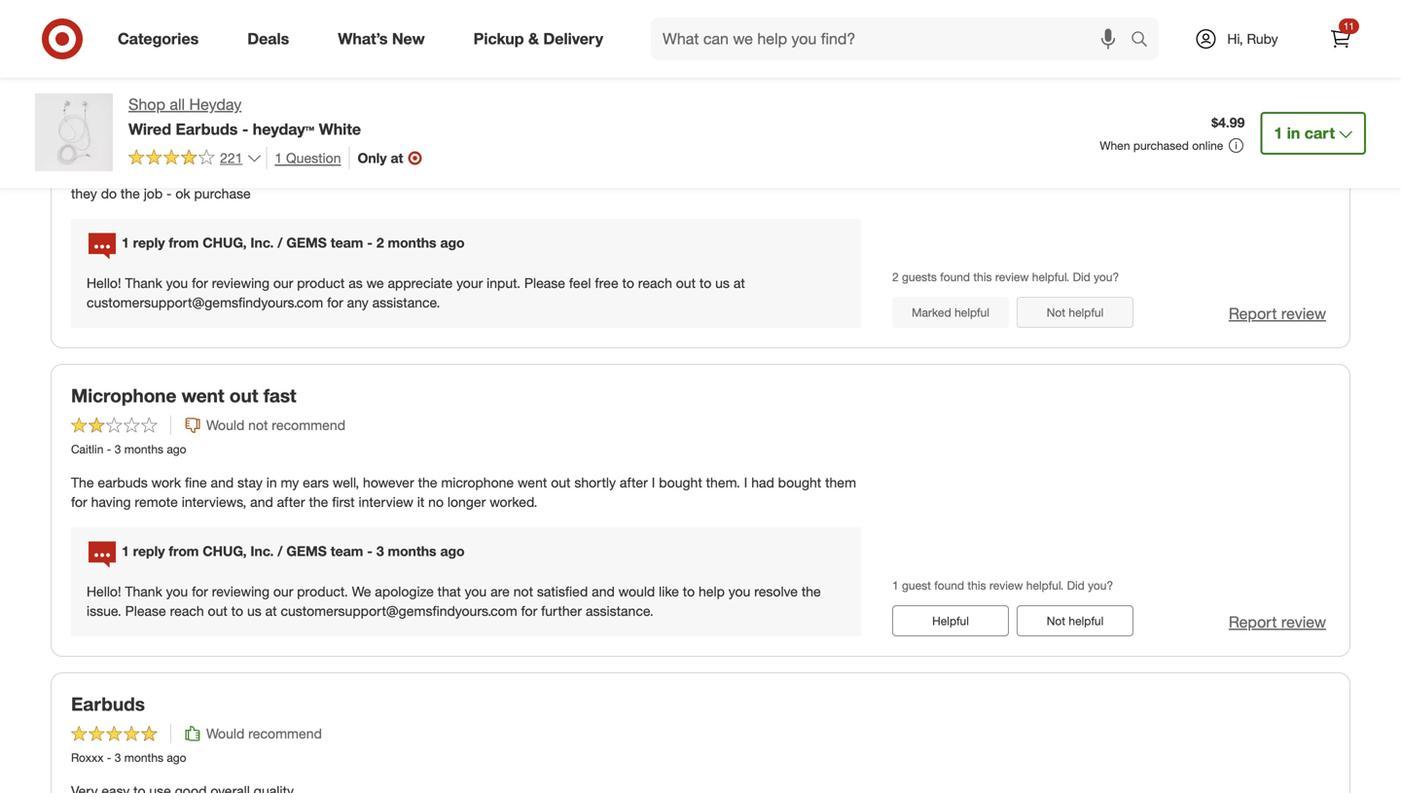 Task type: describe. For each thing, give the bounding box(es) containing it.
thoughts
[[424, 0, 478, 5]]

helpful button
[[893, 605, 1009, 637]]

details
[[159, 7, 199, 24]]

caitlin
[[71, 442, 104, 456]]

further
[[541, 603, 582, 620]]

months up hello! thank you for reviewing our product as we appreciate your input. please feel free to reach out to us at customersupport@gemsfindyours.com for any assistance. on the top of the page
[[388, 234, 437, 251]]

when purchased online
[[1100, 138, 1224, 153]]

what's new link
[[321, 18, 449, 60]]

feedback.
[[238, 0, 298, 5]]

our inside hello, thank you for your feedback. we appreciate your thoughts and strive to develop our products better. can you please share more details with us via customersupport@gemsfindyours.com? we look forward to helping you!
[[613, 0, 633, 5]]

free
[[595, 275, 619, 292]]

gems for microphone went out fast
[[287, 542, 327, 560]]

purchaser
[[282, 153, 335, 167]]

ear
[[71, 98, 101, 120]]

1 question link
[[266, 147, 341, 169]]

the earbuds work fine and stay in my ears well, however the microphone went out shortly after i bought them. i had bought them for having remote interviews, and after the first interview it no longer worked.
[[71, 474, 857, 511]]

longer
[[448, 494, 486, 511]]

0 vertical spatial went
[[182, 385, 224, 407]]

ruby
[[1247, 30, 1279, 47]]

you? for 2 guests found this review helpful. did you?
[[1094, 270, 1120, 284]]

hello, thank you for your feedback. we appreciate your thoughts and strive to develop our products better. can you please share more details with us via customersupport@gemsfindyours.com? we look forward to helping you!
[[87, 0, 832, 24]]

roxxx
[[71, 750, 104, 765]]

wired
[[128, 120, 171, 139]]

with
[[203, 7, 228, 24]]

forward
[[572, 7, 618, 24]]

for down interviews,
[[192, 583, 208, 600]]

0 horizontal spatial not
[[248, 417, 268, 434]]

them
[[826, 474, 857, 491]]

- left ok
[[166, 185, 172, 202]]

helpful
[[933, 614, 969, 628]]

ok
[[176, 185, 190, 202]]

&
[[529, 29, 539, 48]]

report for 2 guests found this review helpful. did you?
[[1229, 304, 1278, 323]]

they do the job - ok purchase
[[71, 185, 251, 202]]

0 horizontal spatial your
[[208, 0, 234, 5]]

customersupport@gemsfindyours.com inside hello! thank you for reviewing our product as we appreciate your input. please feel free to reach out to us at customersupport@gemsfindyours.com for any assistance.
[[87, 294, 323, 311]]

ago right roxxx
[[167, 750, 186, 765]]

hi,
[[1228, 30, 1244, 47]]

out left fast
[[230, 385, 258, 407]]

thank for buds
[[125, 275, 162, 292]]

white
[[319, 120, 361, 139]]

report review button for 2 guests found this review helpful. did you?
[[1229, 303, 1327, 325]]

only
[[358, 149, 387, 166]]

like
[[659, 583, 679, 600]]

hello! thank you for reviewing our product. we apologize that you are not satisfied and would like to help you resolve the issue. please reach out to us at customersupport@gemsfindyours.com for further assistance.
[[87, 583, 821, 620]]

not helpful button for 1 guest found this review helpful. did you?
[[1017, 605, 1134, 637]]

any
[[347, 294, 369, 311]]

1 question
[[275, 149, 341, 166]]

you? for 1 guest found this review helpful. did you?
[[1088, 578, 1114, 593]]

from for went
[[169, 542, 199, 560]]

2 guests found this review helpful. did you?
[[893, 270, 1120, 284]]

helpful. for 1 guest found this review helpful. did you?
[[1027, 578, 1064, 593]]

the up it
[[418, 474, 437, 491]]

can
[[737, 0, 762, 5]]

- right caitlin
[[107, 442, 111, 456]]

pickup
[[474, 29, 524, 48]]

customersupport@gemsfindyours.com?
[[271, 7, 515, 24]]

hello! for microphone
[[87, 583, 121, 600]]

1 vertical spatial 2
[[377, 234, 384, 251]]

buds
[[106, 98, 150, 120]]

for left any
[[327, 294, 343, 311]]

out inside hello! thank you for reviewing our product as we appreciate your input. please feel free to reach out to us at customersupport@gemsfindyours.com for any assistance.
[[676, 275, 696, 292]]

products
[[637, 0, 691, 5]]

1 i from the left
[[652, 474, 655, 491]]

purchased
[[1134, 138, 1189, 153]]

heyday™
[[253, 120, 315, 139]]

1 reply from chug, inc. / gems team - 3 months ago
[[122, 542, 465, 560]]

more
[[124, 7, 155, 24]]

your inside hello! thank you for reviewing our product as we appreciate your input. please feel free to reach out to us at customersupport@gemsfindyours.com for any assistance.
[[457, 275, 483, 292]]

1 for 1 reply from chug, inc. / gems team - 2 months ago
[[122, 234, 129, 251]]

having
[[91, 494, 131, 511]]

reviewing for went
[[212, 583, 270, 600]]

question
[[286, 149, 341, 166]]

report review for 2 guests found this review helpful. did you?
[[1229, 304, 1327, 323]]

out inside hello! thank you for reviewing our product. we apologize that you are not satisfied and would like to help you resolve the issue. please reach out to us at customersupport@gemsfindyours.com for further assistance.
[[208, 603, 228, 620]]

months up the 'earbuds'
[[124, 442, 164, 456]]

1 vertical spatial recommend
[[248, 725, 322, 742]]

helpful. for 2 guests found this review helpful. did you?
[[1033, 270, 1070, 284]]

us inside hello! thank you for reviewing our product. we apologize that you are not satisfied and would like to help you resolve the issue. please reach out to us at customersupport@gemsfindyours.com for further assistance.
[[247, 603, 262, 620]]

not helpful for 2 guests found this review helpful. did you?
[[1047, 305, 1104, 320]]

for left further
[[521, 603, 538, 620]]

you inside hello! thank you for reviewing our product as we appreciate your input. please feel free to reach out to us at customersupport@gemsfindyours.com for any assistance.
[[166, 275, 188, 292]]

us inside hello! thank you for reviewing our product as we appreciate your input. please feel free to reach out to us at customersupport@gemsfindyours.com for any assistance.
[[716, 275, 730, 292]]

had
[[752, 474, 775, 491]]

and inside hello! thank you for reviewing our product. we apologize that you are not satisfied and would like to help you resolve the issue. please reach out to us at customersupport@gemsfindyours.com for further assistance.
[[592, 583, 615, 600]]

helpful for 3rd the not helpful button from the bottom of the page
[[1069, 18, 1104, 33]]

1 bought from the left
[[659, 474, 703, 491]]

from for buds
[[169, 234, 199, 251]]

you right "can"
[[766, 0, 788, 5]]

appreciate inside hello, thank you for your feedback. we appreciate your thoughts and strive to develop our products better. can you please share more details with us via customersupport@gemsfindyours.com? we look forward to helping you!
[[325, 0, 390, 5]]

work
[[152, 474, 181, 491]]

marked helpful button
[[893, 297, 1009, 328]]

reply for went
[[133, 542, 165, 560]]

search
[[1122, 31, 1169, 50]]

helpful for the not helpful button corresponding to 2 guests found this review helpful. did you?
[[1069, 305, 1104, 320]]

ago up purchase on the left top of the page
[[215, 153, 233, 167]]

develop
[[561, 0, 609, 5]]

earbuds
[[98, 474, 148, 491]]

please
[[791, 0, 832, 5]]

that
[[438, 583, 461, 600]]

guest
[[902, 578, 931, 593]]

better.
[[695, 0, 734, 5]]

out inside the earbuds work fine and stay in my ears well, however the microphone went out shortly after i bought them. i had bought them for having remote interviews, and after the first interview it no longer worked.
[[551, 474, 571, 491]]

microphone went out fast
[[71, 385, 297, 407]]

hello! for ear
[[87, 275, 121, 292]]

product
[[297, 275, 345, 292]]

input.
[[487, 275, 521, 292]]

and down stay
[[250, 494, 273, 511]]

team for microphone went out fast
[[331, 542, 363, 560]]

satisfied
[[537, 583, 588, 600]]

report review for 1 guest found this review helpful. did you?
[[1229, 613, 1327, 632]]

ago up work
[[167, 442, 186, 456]]

/ for ear buds
[[278, 234, 283, 251]]

did for 2 guests found this review helpful. did you?
[[1073, 270, 1091, 284]]

not helpful button for 2 guests found this review helpful. did you?
[[1017, 297, 1134, 328]]

caitlin - 3 months ago
[[71, 442, 186, 456]]

as
[[349, 275, 363, 292]]

the right the do
[[121, 185, 140, 202]]

at inside hello! thank you for reviewing our product. we apologize that you are not satisfied and would like to help you resolve the issue. please reach out to us at customersupport@gemsfindyours.com for further assistance.
[[265, 603, 277, 620]]

11 link
[[1320, 18, 1363, 60]]

1 for 1 guest found this review helpful. did you?
[[893, 578, 899, 593]]

1 not helpful button from the top
[[1017, 10, 1134, 41]]

found for guests
[[941, 270, 971, 284]]

would for would recommend
[[206, 725, 245, 742]]

marked helpful
[[912, 305, 990, 320]]

shopper
[[106, 153, 151, 167]]

- right roxxx
[[107, 750, 111, 765]]

resolve
[[755, 583, 798, 600]]

1 not helpful from the top
[[1047, 18, 1104, 33]]

roxxx - 3 months ago
[[71, 750, 186, 765]]

target shopper - 2 months ago , verified purchaser
[[71, 153, 335, 167]]

report review button for 1 guest found this review helpful. did you?
[[1229, 611, 1327, 634]]

months up apologize
[[388, 542, 437, 560]]

helping
[[638, 7, 683, 24]]

what's new
[[338, 29, 425, 48]]

chug, for went
[[203, 542, 247, 560]]

microphone
[[441, 474, 514, 491]]

0 horizontal spatial after
[[277, 494, 305, 511]]

gems for ear buds
[[287, 234, 327, 251]]

0 vertical spatial at
[[391, 149, 403, 166]]



Task type: vqa. For each thing, say whether or not it's contained in the screenshot.
"thoughts"
yes



Task type: locate. For each thing, give the bounding box(es) containing it.
thank for went
[[125, 583, 162, 600]]

for up details
[[188, 0, 204, 5]]

1 vertical spatial we
[[519, 7, 538, 24]]

2 vertical spatial 3
[[115, 750, 121, 765]]

1 for 1 reply from chug, inc. / gems team - 3 months ago
[[122, 542, 129, 560]]

,
[[233, 153, 237, 167]]

1 vertical spatial gems
[[287, 542, 327, 560]]

0 horizontal spatial assistance.
[[372, 294, 440, 311]]

hi, ruby
[[1228, 30, 1279, 47]]

0 vertical spatial found
[[941, 270, 971, 284]]

recommend
[[272, 417, 346, 434], [248, 725, 322, 742]]

0 vertical spatial from
[[169, 234, 199, 251]]

1 vertical spatial report review
[[1229, 304, 1327, 323]]

inc.
[[251, 234, 274, 251], [251, 542, 274, 560]]

our
[[613, 0, 633, 5], [273, 275, 293, 292], [273, 583, 293, 600]]

2 / from the top
[[278, 542, 283, 560]]

2 reply from the top
[[133, 542, 165, 560]]

pickup & delivery
[[474, 29, 604, 48]]

after right shortly
[[620, 474, 648, 491]]

thank inside hello! thank you for reviewing our product. we apologize that you are not satisfied and would like to help you resolve the issue. please reach out to us at customersupport@gemsfindyours.com for further assistance.
[[125, 583, 162, 600]]

0 horizontal spatial at
[[265, 603, 277, 620]]

1 for 1 question
[[275, 149, 282, 166]]

2 not from the top
[[1047, 305, 1066, 320]]

1 vertical spatial please
[[125, 603, 166, 620]]

team for ear buds
[[331, 234, 363, 251]]

you up details
[[162, 0, 184, 5]]

do
[[101, 185, 117, 202]]

1 vertical spatial reviewing
[[212, 583, 270, 600]]

1 reply from the top
[[133, 234, 165, 251]]

you down remote
[[166, 583, 188, 600]]

1 vertical spatial you?
[[1088, 578, 1114, 593]]

hello! up issue.
[[87, 583, 121, 600]]

reach
[[638, 275, 672, 292], [170, 603, 204, 620]]

for inside the earbuds work fine and stay in my ears well, however the microphone went out shortly after i bought them. i had bought them for having remote interviews, and after the first interview it no longer worked.
[[71, 494, 87, 511]]

1 vertical spatial went
[[518, 474, 547, 491]]

0 vertical spatial earbuds
[[176, 120, 238, 139]]

and up interviews,
[[211, 474, 234, 491]]

not helpful for 1 guest found this review helpful. did you?
[[1047, 614, 1104, 628]]

not inside hello! thank you for reviewing our product. we apologize that you are not satisfied and would like to help you resolve the issue. please reach out to us at customersupport@gemsfindyours.com for further assistance.
[[514, 583, 533, 600]]

3 not helpful from the top
[[1047, 614, 1104, 628]]

2 i from the left
[[744, 474, 748, 491]]

job
[[144, 185, 163, 202]]

221
[[220, 149, 243, 166]]

when
[[1100, 138, 1131, 153]]

/ down verified
[[278, 234, 283, 251]]

deals
[[247, 29, 289, 48]]

221 link
[[128, 147, 262, 171]]

2 horizontal spatial we
[[519, 7, 538, 24]]

we right product.
[[352, 583, 371, 600]]

1 vertical spatial team
[[331, 542, 363, 560]]

0 vertical spatial did
[[1073, 270, 1091, 284]]

0 vertical spatial report review button
[[1229, 16, 1327, 38]]

2 not helpful button from the top
[[1017, 297, 1134, 328]]

at
[[391, 149, 403, 166], [734, 275, 745, 292], [265, 603, 277, 620]]

issue.
[[87, 603, 121, 620]]

apologize
[[375, 583, 434, 600]]

1 vertical spatial in
[[266, 474, 277, 491]]

0 vertical spatial customersupport@gemsfindyours.com
[[87, 294, 323, 311]]

1 vertical spatial hello!
[[87, 583, 121, 600]]

gems up product.
[[287, 542, 327, 560]]

0 vertical spatial not
[[1047, 18, 1066, 33]]

1 vertical spatial earbuds
[[71, 693, 145, 715]]

1 vertical spatial found
[[935, 578, 965, 593]]

remote
[[135, 494, 178, 511]]

0 vertical spatial after
[[620, 474, 648, 491]]

3 for would recommend
[[115, 750, 121, 765]]

the
[[121, 185, 140, 202], [418, 474, 437, 491], [309, 494, 328, 511], [802, 583, 821, 600]]

you right help
[[729, 583, 751, 600]]

1 would from the top
[[206, 417, 245, 434]]

reviewing down "1 reply from chug, inc. / gems team - 2 months ago" at the left
[[212, 275, 270, 292]]

0 horizontal spatial went
[[182, 385, 224, 407]]

1 vertical spatial not
[[514, 583, 533, 600]]

reviewing inside hello! thank you for reviewing our product as we appreciate your input. please feel free to reach out to us at customersupport@gemsfindyours.com for any assistance.
[[212, 275, 270, 292]]

appreciate up what's at the left top of the page
[[325, 0, 390, 5]]

2 up the we
[[377, 234, 384, 251]]

assistance. down the we
[[372, 294, 440, 311]]

we down strive
[[519, 7, 538, 24]]

us
[[232, 7, 246, 24], [716, 275, 730, 292], [247, 603, 262, 620]]

online
[[1193, 138, 1224, 153]]

2 from from the top
[[169, 542, 199, 560]]

0 vertical spatial report review
[[1229, 17, 1327, 36]]

report for 1 guest found this review helpful. did you?
[[1229, 613, 1278, 632]]

stay
[[238, 474, 263, 491]]

1 / from the top
[[278, 234, 283, 251]]

our inside hello! thank you for reviewing our product as we appreciate your input. please feel free to reach out to us at customersupport@gemsfindyours.com for any assistance.
[[273, 275, 293, 292]]

for
[[188, 0, 204, 5], [192, 275, 208, 292], [327, 294, 343, 311], [71, 494, 87, 511], [192, 583, 208, 600], [521, 603, 538, 620]]

not helpful down 2 guests found this review helpful. did you? at the right top of the page
[[1047, 305, 1104, 320]]

2 horizontal spatial 2
[[893, 270, 899, 284]]

from
[[169, 234, 199, 251], [169, 542, 199, 560]]

reach right the free
[[638, 275, 672, 292]]

11
[[1344, 20, 1355, 32]]

cart
[[1305, 123, 1336, 142]]

went inside the earbuds work fine and stay in my ears well, however the microphone went out shortly after i bought them. i had bought them for having remote interviews, and after the first interview it no longer worked.
[[518, 474, 547, 491]]

0 vertical spatial thank
[[125, 275, 162, 292]]

categories
[[118, 29, 199, 48]]

2 vertical spatial report review
[[1229, 613, 1327, 632]]

2 not helpful from the top
[[1047, 305, 1104, 320]]

not for 1 guest found this review helpful. did you?
[[1047, 614, 1066, 628]]

our for ear buds
[[273, 275, 293, 292]]

ears
[[303, 474, 329, 491]]

1 hello! from the top
[[87, 275, 121, 292]]

3 report from the top
[[1229, 613, 1278, 632]]

bought right had
[[778, 474, 822, 491]]

inc. for ear buds
[[251, 234, 274, 251]]

3 right roxxx
[[115, 750, 121, 765]]

0 vertical spatial reply
[[133, 234, 165, 251]]

0 vertical spatial /
[[278, 234, 283, 251]]

months right roxxx
[[124, 750, 164, 765]]

2 up they do the job - ok purchase
[[162, 153, 169, 167]]

went
[[182, 385, 224, 407], [518, 474, 547, 491]]

2 left guests
[[893, 270, 899, 284]]

2 horizontal spatial your
[[457, 275, 483, 292]]

1 vertical spatial at
[[734, 275, 745, 292]]

helpful left search
[[1069, 18, 1104, 33]]

strive
[[508, 0, 541, 5]]

at inside hello! thank you for reviewing our product as we appreciate your input. please feel free to reach out to us at customersupport@gemsfindyours.com for any assistance.
[[734, 275, 745, 292]]

customersupport@gemsfindyours.com inside hello! thank you for reviewing our product. we apologize that you are not satisfied and would like to help you resolve the issue. please reach out to us at customersupport@gemsfindyours.com for further assistance.
[[281, 603, 517, 620]]

our left product.
[[273, 583, 293, 600]]

1 not from the top
[[1047, 18, 1066, 33]]

team up 'as'
[[331, 234, 363, 251]]

- inside shop all heyday wired earbuds - heyday™ white
[[242, 120, 249, 139]]

3 right caitlin
[[115, 442, 121, 456]]

not left search
[[1047, 18, 1066, 33]]

chug, down interviews,
[[203, 542, 247, 560]]

reach inside hello! thank you for reviewing our product as we appreciate your input. please feel free to reach out to us at customersupport@gemsfindyours.com for any assistance.
[[638, 275, 672, 292]]

image of wired earbuds - heyday™ white image
[[35, 93, 113, 171]]

shop
[[128, 95, 165, 114]]

2 vertical spatial our
[[273, 583, 293, 600]]

ago up hello! thank you for reviewing our product as we appreciate your input. please feel free to reach out to us at customersupport@gemsfindyours.com for any assistance. on the top of the page
[[440, 234, 465, 251]]

earbuds down heyday
[[176, 120, 238, 139]]

found for guest
[[935, 578, 965, 593]]

0 horizontal spatial i
[[652, 474, 655, 491]]

not for 2 guests found this review helpful. did you?
[[1047, 305, 1066, 320]]

0 vertical spatial team
[[331, 234, 363, 251]]

verified
[[240, 153, 279, 167]]

in left my
[[266, 474, 277, 491]]

our left product at left top
[[273, 275, 293, 292]]

we right feedback.
[[302, 0, 321, 5]]

1 horizontal spatial please
[[525, 275, 566, 292]]

assistance. inside hello! thank you for reviewing our product. we apologize that you are not satisfied and would like to help you resolve the issue. please reach out to us at customersupport@gemsfindyours.com for further assistance.
[[586, 603, 654, 620]]

ear buds
[[71, 98, 150, 120]]

1 reviewing from the top
[[212, 275, 270, 292]]

1 vertical spatial reply
[[133, 542, 165, 560]]

fine
[[185, 474, 207, 491]]

this for helpful
[[968, 578, 987, 593]]

you!
[[686, 7, 712, 24]]

2 chug, from the top
[[203, 542, 247, 560]]

0 horizontal spatial we
[[302, 0, 321, 5]]

reviewing for buds
[[212, 275, 270, 292]]

for inside hello, thank you for your feedback. we appreciate your thoughts and strive to develop our products better. can you please share more details with us via customersupport@gemsfindyours.com? we look forward to helping you!
[[188, 0, 204, 5]]

0 vertical spatial not helpful button
[[1017, 10, 1134, 41]]

0 vertical spatial 3
[[115, 442, 121, 456]]

1 horizontal spatial earbuds
[[176, 120, 238, 139]]

1 vertical spatial reach
[[170, 603, 204, 620]]

help
[[699, 583, 725, 600]]

would recommend
[[206, 725, 322, 742]]

What can we help you find? suggestions appear below search field
[[651, 18, 1136, 60]]

1 in cart for wired earbuds - heyday™ white element
[[1275, 123, 1336, 142]]

1 vertical spatial thank
[[125, 583, 162, 600]]

hello! inside hello! thank you for reviewing our product as we appreciate your input. please feel free to reach out to us at customersupport@gemsfindyours.com for any assistance.
[[87, 275, 121, 292]]

not helpful left search
[[1047, 18, 1104, 33]]

reach inside hello! thank you for reviewing our product. we apologize that you are not satisfied and would like to help you resolve the issue. please reach out to us at customersupport@gemsfindyours.com for further assistance.
[[170, 603, 204, 620]]

0 vertical spatial hello!
[[87, 275, 121, 292]]

appreciate
[[325, 0, 390, 5], [388, 275, 453, 292]]

1 horizontal spatial not
[[514, 583, 533, 600]]

2 thank from the top
[[125, 583, 162, 600]]

2 would from the top
[[206, 725, 245, 742]]

not helpful down 1 guest found this review helpful. did you?
[[1047, 614, 1104, 628]]

we inside hello! thank you for reviewing our product. we apologize that you are not satisfied and would like to help you resolve the issue. please reach out to us at customersupport@gemsfindyours.com for further assistance.
[[352, 583, 371, 600]]

helpful right marked
[[955, 305, 990, 320]]

0 horizontal spatial please
[[125, 603, 166, 620]]

months up ok
[[172, 153, 211, 167]]

you down ok
[[166, 275, 188, 292]]

0 vertical spatial we
[[302, 0, 321, 5]]

2 vertical spatial we
[[352, 583, 371, 600]]

1 horizontal spatial went
[[518, 474, 547, 491]]

- up the we
[[367, 234, 373, 251]]

reply down remote
[[133, 542, 165, 560]]

worked.
[[490, 494, 538, 511]]

hello,
[[87, 0, 121, 5]]

0 vertical spatial inc.
[[251, 234, 274, 251]]

thank
[[124, 0, 158, 5]]

product.
[[297, 583, 348, 600]]

1 down heyday™
[[275, 149, 282, 166]]

inc. down stay
[[251, 542, 274, 560]]

- up '221'
[[242, 120, 249, 139]]

and left strive
[[482, 0, 505, 5]]

please left feel
[[525, 275, 566, 292]]

reply down job at the top left of page
[[133, 234, 165, 251]]

would
[[206, 417, 245, 434], [206, 725, 245, 742]]

2 horizontal spatial at
[[734, 275, 745, 292]]

not helpful
[[1047, 18, 1104, 33], [1047, 305, 1104, 320], [1047, 614, 1104, 628]]

2 report review button from the top
[[1229, 303, 1327, 325]]

0 vertical spatial recommend
[[272, 417, 346, 434]]

your left input.
[[457, 275, 483, 292]]

1 horizontal spatial reach
[[638, 275, 672, 292]]

went up worked. at the bottom left of the page
[[518, 474, 547, 491]]

2 team from the top
[[331, 542, 363, 560]]

3 not helpful button from the top
[[1017, 605, 1134, 637]]

2 inc. from the top
[[251, 542, 274, 560]]

not down 2 guests found this review helpful. did you? at the right top of the page
[[1047, 305, 1066, 320]]

1 from from the top
[[169, 234, 199, 251]]

in left the 'cart'
[[1288, 123, 1301, 142]]

1 in cart
[[1275, 123, 1336, 142]]

i left had
[[744, 474, 748, 491]]

hello! down the do
[[87, 275, 121, 292]]

helpful down 1 guest found this review helpful. did you?
[[1069, 614, 1104, 628]]

1 left the guest
[[893, 578, 899, 593]]

out left shortly
[[551, 474, 571, 491]]

and left would
[[592, 583, 615, 600]]

not
[[248, 417, 268, 434], [514, 583, 533, 600]]

did
[[1073, 270, 1091, 284], [1067, 578, 1085, 593]]

marked
[[912, 305, 952, 320]]

helpful for the not helpful button associated with 1 guest found this review helpful. did you?
[[1069, 614, 1104, 628]]

chug, for buds
[[203, 234, 247, 251]]

not down 1 guest found this review helpful. did you?
[[1047, 614, 1066, 628]]

appreciate inside hello! thank you for reviewing our product as we appreciate your input. please feel free to reach out to us at customersupport@gemsfindyours.com for any assistance.
[[388, 275, 453, 292]]

1 vertical spatial 3
[[377, 542, 384, 560]]

reply
[[133, 234, 165, 251], [133, 542, 165, 560]]

1 reply from chug, inc. / gems team - 2 months ago
[[122, 234, 465, 251]]

target
[[71, 153, 103, 167]]

this for marked helpful
[[974, 270, 992, 284]]

3 report review button from the top
[[1229, 611, 1327, 634]]

helpful for the marked helpful button
[[955, 305, 990, 320]]

0 horizontal spatial in
[[266, 474, 277, 491]]

1 horizontal spatial bought
[[778, 474, 822, 491]]

the down the ears
[[309, 494, 328, 511]]

please
[[525, 275, 566, 292], [125, 603, 166, 620]]

out down 1 reply from chug, inc. / gems team - 3 months ago on the left bottom of the page
[[208, 603, 228, 620]]

2 vertical spatial not helpful
[[1047, 614, 1104, 628]]

earbuds up roxxx
[[71, 693, 145, 715]]

this
[[974, 270, 992, 284], [968, 578, 987, 593]]

2
[[162, 153, 169, 167], [377, 234, 384, 251], [893, 270, 899, 284]]

after down my
[[277, 494, 305, 511]]

assistance. inside hello! thank you for reviewing our product as we appreciate your input. please feel free to reach out to us at customersupport@gemsfindyours.com for any assistance.
[[372, 294, 440, 311]]

2 bought from the left
[[778, 474, 822, 491]]

search button
[[1122, 18, 1169, 64]]

3 for would not recommend
[[115, 442, 121, 456]]

2 vertical spatial at
[[265, 603, 277, 620]]

the right resolve in the right of the page
[[802, 583, 821, 600]]

helpful.
[[1033, 270, 1070, 284], [1027, 578, 1064, 593]]

you left are
[[465, 583, 487, 600]]

your up with
[[208, 0, 234, 5]]

0 vertical spatial not helpful
[[1047, 18, 1104, 33]]

0 vertical spatial not
[[248, 417, 268, 434]]

reviewing inside hello! thank you for reviewing our product. we apologize that you are not satisfied and would like to help you resolve the issue. please reach out to us at customersupport@gemsfindyours.com for further assistance.
[[212, 583, 270, 600]]

1 vertical spatial /
[[278, 542, 283, 560]]

not right are
[[514, 583, 533, 600]]

1 left the 'cart'
[[1275, 123, 1283, 142]]

chug, down purchase on the left top of the page
[[203, 234, 247, 251]]

hello! inside hello! thank you for reviewing our product. we apologize that you are not satisfied and would like to help you resolve the issue. please reach out to us at customersupport@gemsfindyours.com for further assistance.
[[87, 583, 121, 600]]

1 horizontal spatial we
[[352, 583, 371, 600]]

/ down my
[[278, 542, 283, 560]]

3 up apologize
[[377, 542, 384, 560]]

earbuds
[[176, 120, 238, 139], [71, 693, 145, 715]]

- down interview
[[367, 542, 373, 560]]

0 vertical spatial chug,
[[203, 234, 247, 251]]

1 team from the top
[[331, 234, 363, 251]]

0 horizontal spatial bought
[[659, 474, 703, 491]]

not down fast
[[248, 417, 268, 434]]

assistance. down would
[[586, 603, 654, 620]]

2 report review from the top
[[1229, 304, 1327, 323]]

team up product.
[[331, 542, 363, 560]]

2 vertical spatial not
[[1047, 614, 1066, 628]]

reviewing down 1 reply from chug, inc. / gems team - 3 months ago on the left bottom of the page
[[212, 583, 270, 600]]

and inside hello, thank you for your feedback. we appreciate your thoughts and strive to develop our products better. can you please share more details with us via customersupport@gemsfindyours.com? we look forward to helping you!
[[482, 0, 505, 5]]

gems
[[287, 234, 327, 251], [287, 542, 327, 560]]

2 gems from the top
[[287, 542, 327, 560]]

1 vertical spatial did
[[1067, 578, 1085, 593]]

1 horizontal spatial i
[[744, 474, 748, 491]]

1 thank from the top
[[125, 275, 162, 292]]

the
[[71, 474, 94, 491]]

1 vertical spatial from
[[169, 542, 199, 560]]

2 report from the top
[[1229, 304, 1278, 323]]

1 vertical spatial would
[[206, 725, 245, 742]]

0 vertical spatial helpful.
[[1033, 270, 1070, 284]]

inc. for microphone went out fast
[[251, 542, 274, 560]]

team
[[331, 234, 363, 251], [331, 542, 363, 560]]

1 vertical spatial chug,
[[203, 542, 247, 560]]

for down purchase on the left top of the page
[[192, 275, 208, 292]]

from down remote
[[169, 542, 199, 560]]

/ for microphone went out fast
[[278, 542, 283, 560]]

please inside hello! thank you for reviewing our product. we apologize that you are not satisfied and would like to help you resolve the issue. please reach out to us at customersupport@gemsfindyours.com for further assistance.
[[125, 603, 166, 620]]

0 horizontal spatial earbuds
[[71, 693, 145, 715]]

appreciate right the we
[[388, 275, 453, 292]]

0 vertical spatial us
[[232, 7, 246, 24]]

the inside hello! thank you for reviewing our product. we apologize that you are not satisfied and would like to help you resolve the issue. please reach out to us at customersupport@gemsfindyours.com for further assistance.
[[802, 583, 821, 600]]

1 horizontal spatial at
[[391, 149, 403, 166]]

1 vertical spatial not helpful button
[[1017, 297, 1134, 328]]

1 vertical spatial us
[[716, 275, 730, 292]]

pickup & delivery link
[[457, 18, 628, 60]]

2 reviewing from the top
[[212, 583, 270, 600]]

gems up product at left top
[[287, 234, 327, 251]]

1 gems from the top
[[287, 234, 327, 251]]

deals link
[[231, 18, 314, 60]]

1 vertical spatial customersupport@gemsfindyours.com
[[281, 603, 517, 620]]

reach right issue.
[[170, 603, 204, 620]]

1 report review from the top
[[1229, 17, 1327, 36]]

this up the marked helpful button
[[974, 270, 992, 284]]

customersupport@gemsfindyours.com
[[87, 294, 323, 311], [281, 603, 517, 620]]

1 vertical spatial our
[[273, 275, 293, 292]]

went left fast
[[182, 385, 224, 407]]

1 horizontal spatial in
[[1288, 123, 1301, 142]]

1 vertical spatial not helpful
[[1047, 305, 1104, 320]]

my
[[281, 474, 299, 491]]

1 vertical spatial report
[[1229, 304, 1278, 323]]

1 report review button from the top
[[1229, 16, 1327, 38]]

our for microphone went out fast
[[273, 583, 293, 600]]

purchase
[[194, 185, 251, 202]]

1 vertical spatial appreciate
[[388, 275, 453, 292]]

1 vertical spatial assistance.
[[586, 603, 654, 620]]

1 vertical spatial not
[[1047, 305, 1066, 320]]

for down the the
[[71, 494, 87, 511]]

1 chug, from the top
[[203, 234, 247, 251]]

reply for buds
[[133, 234, 165, 251]]

- right shopper at the left of page
[[155, 153, 159, 167]]

0 horizontal spatial reach
[[170, 603, 204, 620]]

1 vertical spatial after
[[277, 494, 305, 511]]

would
[[619, 583, 655, 600]]

1 horizontal spatial 2
[[377, 234, 384, 251]]

guests
[[902, 270, 937, 284]]

microphone
[[71, 385, 177, 407]]

thank
[[125, 275, 162, 292], [125, 583, 162, 600]]

hello!
[[87, 275, 121, 292], [87, 583, 121, 600]]

us inside hello, thank you for your feedback. we appreciate your thoughts and strive to develop our products better. can you please share more details with us via customersupport@gemsfindyours.com? we look forward to helping you!
[[232, 7, 246, 24]]

would for would not recommend
[[206, 417, 245, 434]]

$4.99
[[1212, 114, 1245, 131]]

fast
[[264, 385, 297, 407]]

2 vertical spatial not helpful button
[[1017, 605, 1134, 637]]

please right issue.
[[125, 603, 166, 620]]

from down ok
[[169, 234, 199, 251]]

2 hello! from the top
[[87, 583, 121, 600]]

thank inside hello! thank you for reviewing our product as we appreciate your input. please feel free to reach out to us at customersupport@gemsfindyours.com for any assistance.
[[125, 275, 162, 292]]

delivery
[[544, 29, 604, 48]]

earbuds inside shop all heyday wired earbuds - heyday™ white
[[176, 120, 238, 139]]

in inside the earbuds work fine and stay in my ears well, however the microphone went out shortly after i bought them. i had bought them for having remote interviews, and after the first interview it no longer worked.
[[266, 474, 277, 491]]

0 vertical spatial 2
[[162, 153, 169, 167]]

1 report from the top
[[1229, 17, 1278, 36]]

ago up that
[[440, 542, 465, 560]]

share
[[87, 7, 120, 24]]

please inside hello! thank you for reviewing our product as we appreciate your input. please feel free to reach out to us at customersupport@gemsfindyours.com for any assistance.
[[525, 275, 566, 292]]

1 for 1 in cart
[[1275, 123, 1283, 142]]

2 vertical spatial 2
[[893, 270, 899, 284]]

first
[[332, 494, 355, 511]]

out right the free
[[676, 275, 696, 292]]

this up helpful
[[968, 578, 987, 593]]

0 vertical spatial our
[[613, 0, 633, 5]]

our inside hello! thank you for reviewing our product. we apologize that you are not satisfied and would like to help you resolve the issue. please reach out to us at customersupport@gemsfindyours.com for further assistance.
[[273, 583, 293, 600]]

customersupport@gemsfindyours.com up microphone went out fast on the left of page
[[87, 294, 323, 311]]

1 inc. from the top
[[251, 234, 274, 251]]

not helpful button
[[1017, 10, 1134, 41], [1017, 297, 1134, 328], [1017, 605, 1134, 637]]

1 horizontal spatial after
[[620, 474, 648, 491]]

1 horizontal spatial your
[[394, 0, 420, 5]]

via
[[250, 7, 267, 24]]

new
[[392, 29, 425, 48]]

it
[[417, 494, 425, 511]]

did for 1 guest found this review helpful. did you?
[[1067, 578, 1085, 593]]

3 report review from the top
[[1229, 613, 1327, 632]]

3 not from the top
[[1047, 614, 1066, 628]]



